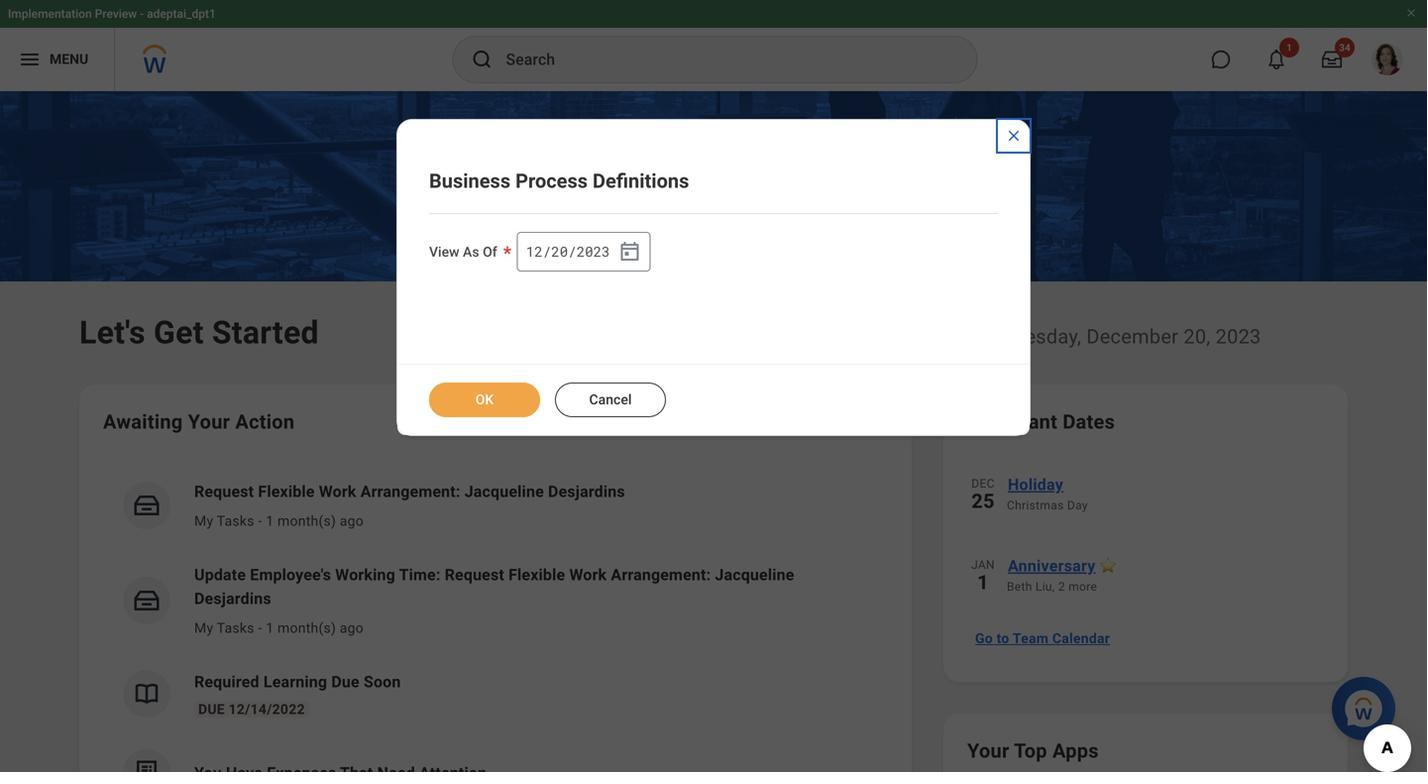 Task type: vqa. For each thing, say whether or not it's contained in the screenshot.
Tasks
yes



Task type: locate. For each thing, give the bounding box(es) containing it.
jacqueline
[[465, 482, 544, 501], [715, 565, 795, 584]]

desjardins down update
[[194, 589, 271, 608]]

1 down 'employee's'
[[266, 620, 274, 636]]

ago up working
[[340, 513, 364, 529]]

2 ago from the top
[[340, 620, 364, 636]]

go to team calendar
[[975, 630, 1110, 646]]

month(s)
[[278, 513, 336, 529], [278, 620, 336, 636]]

arrangement:
[[361, 482, 460, 501], [611, 565, 711, 584]]

it's
[[944, 325, 969, 348]]

desjardins
[[548, 482, 625, 501], [194, 589, 271, 608]]

1 horizontal spatial due
[[331, 673, 360, 691]]

christmas
[[1007, 499, 1064, 512]]

0 horizontal spatial due
[[198, 701, 225, 718]]

important
[[967, 410, 1058, 434]]

1 vertical spatial jacqueline
[[715, 565, 795, 584]]

/ right 12
[[543, 242, 551, 261]]

important dates element
[[967, 460, 1324, 615]]

tasks up required
[[217, 620, 254, 636]]

0 vertical spatial arrangement:
[[361, 482, 460, 501]]

0 vertical spatial month(s)
[[278, 513, 336, 529]]

1 vertical spatial your
[[967, 739, 1010, 763]]

dashboard expenses image
[[132, 758, 162, 772]]

apps
[[1053, 739, 1099, 763]]

0 horizontal spatial 2023
[[577, 242, 610, 261]]

let's get started main content
[[0, 91, 1427, 772]]

my tasks - 1 month(s) ago for inbox image
[[194, 620, 364, 636]]

2 vertical spatial 1
[[266, 620, 274, 636]]

it's wednesday, december 20, 2023
[[944, 325, 1261, 348]]

my for inbox icon
[[194, 513, 213, 529]]

1 vertical spatial work
[[569, 565, 607, 584]]

your left action
[[188, 410, 230, 434]]

learning
[[264, 673, 327, 691]]

cancel
[[589, 392, 632, 408]]

get
[[154, 314, 204, 351]]

1 vertical spatial arrangement:
[[611, 565, 711, 584]]

0 horizontal spatial work
[[319, 482, 356, 501]]

1 ago from the top
[[340, 513, 364, 529]]

1 tasks from the top
[[217, 513, 254, 529]]

important dates
[[967, 410, 1115, 434]]

calendar image
[[618, 240, 642, 264]]

0 horizontal spatial /
[[543, 242, 551, 261]]

- down 'employee's'
[[258, 620, 262, 636]]

2023
[[577, 242, 610, 261], [1216, 325, 1261, 348]]

your left top
[[967, 739, 1010, 763]]

1 left beth
[[977, 571, 989, 594]]

2 / from the left
[[568, 242, 576, 261]]

my up update
[[194, 513, 213, 529]]

1 vertical spatial tasks
[[217, 620, 254, 636]]

implementation
[[8, 7, 92, 21]]

ago down working
[[340, 620, 364, 636]]

0 vertical spatial tasks
[[217, 513, 254, 529]]

0 vertical spatial -
[[140, 7, 144, 21]]

-
[[140, 7, 144, 21], [258, 513, 262, 529], [258, 620, 262, 636]]

wednesday,
[[974, 325, 1082, 348]]

my tasks - 1 month(s) ago
[[194, 513, 364, 529], [194, 620, 364, 636]]

0 vertical spatial work
[[319, 482, 356, 501]]

1 horizontal spatial jacqueline
[[715, 565, 795, 584]]

soon
[[364, 673, 401, 691]]

due down required
[[198, 701, 225, 718]]

1 vertical spatial desjardins
[[194, 589, 271, 608]]

1 vertical spatial request
[[445, 565, 504, 584]]

1 horizontal spatial /
[[568, 242, 576, 261]]

awaiting your action
[[103, 410, 295, 434]]

arrangement: inside update employee's working time: request flexible work arrangement: jacqueline desjardins
[[611, 565, 711, 584]]

profile logan mcneil element
[[1360, 38, 1415, 81]]

tasks for inbox icon
[[217, 513, 254, 529]]

12/14/2022
[[229, 701, 305, 718]]

1 horizontal spatial your
[[967, 739, 1010, 763]]

required learning due soon due 12/14/2022
[[194, 673, 401, 718]]

preview
[[95, 7, 137, 21]]

1 vertical spatial my tasks - 1 month(s) ago
[[194, 620, 364, 636]]

my
[[194, 513, 213, 529], [194, 620, 213, 636]]

1 horizontal spatial request
[[445, 565, 504, 584]]

1 horizontal spatial work
[[569, 565, 607, 584]]

1 vertical spatial my
[[194, 620, 213, 636]]

request right time:
[[445, 565, 504, 584]]

2 my tasks - 1 month(s) ago from the top
[[194, 620, 364, 636]]

/
[[543, 242, 551, 261], [568, 242, 576, 261]]

2 month(s) from the top
[[278, 620, 336, 636]]

view as of
[[429, 244, 497, 260]]

ago
[[340, 513, 364, 529], [340, 620, 364, 636]]

due left 'soon'
[[331, 673, 360, 691]]

0 vertical spatial desjardins
[[548, 482, 625, 501]]

inbox large image
[[1322, 50, 1342, 69]]

1 horizontal spatial desjardins
[[548, 482, 625, 501]]

0 horizontal spatial your
[[188, 410, 230, 434]]

2023 inside let's get started 'main content'
[[1216, 325, 1261, 348]]

1 my from the top
[[194, 513, 213, 529]]

my down update
[[194, 620, 213, 636]]

- up 'employee's'
[[258, 513, 262, 529]]

close environment banner image
[[1405, 7, 1417, 19]]

2023 right 20
[[577, 242, 610, 261]]

25
[[972, 490, 995, 513]]

0 horizontal spatial desjardins
[[194, 589, 271, 608]]

desjardins down cancel button
[[548, 482, 625, 501]]

inbox image
[[132, 586, 162, 616]]

1 for inbox icon
[[266, 513, 274, 529]]

flexible
[[258, 482, 315, 501], [509, 565, 565, 584]]

0 vertical spatial 1
[[266, 513, 274, 529]]

your top apps
[[967, 739, 1099, 763]]

dates
[[1063, 410, 1115, 434]]

jacqueline inside update employee's working time: request flexible work arrangement: jacqueline desjardins
[[715, 565, 795, 584]]

0 vertical spatial ago
[[340, 513, 364, 529]]

team
[[1013, 630, 1049, 646]]

view
[[429, 244, 459, 260]]

1 horizontal spatial flexible
[[509, 565, 565, 584]]

month(s) up 'employee's'
[[278, 513, 336, 529]]

- right preview on the top
[[140, 7, 144, 21]]

inbox image
[[132, 491, 162, 520]]

1 horizontal spatial 2023
[[1216, 325, 1261, 348]]

holiday button
[[1007, 472, 1324, 498]]

let's
[[79, 314, 146, 351]]

1 my tasks - 1 month(s) ago from the top
[[194, 513, 364, 529]]

due
[[331, 673, 360, 691], [198, 701, 225, 718]]

0 vertical spatial my tasks - 1 month(s) ago
[[194, 513, 364, 529]]

tasks
[[217, 513, 254, 529], [217, 620, 254, 636]]

request down awaiting your action
[[194, 482, 254, 501]]

1 vertical spatial -
[[258, 513, 262, 529]]

1 up 'employee's'
[[266, 513, 274, 529]]

update employee's working time: request flexible work arrangement: jacqueline desjardins
[[194, 565, 795, 608]]

required
[[194, 673, 259, 691]]

go to team calendar button
[[967, 618, 1118, 658]]

2023 right 20,
[[1216, 325, 1261, 348]]

1 vertical spatial flexible
[[509, 565, 565, 584]]

book open image
[[132, 679, 162, 709]]

0 horizontal spatial jacqueline
[[465, 482, 544, 501]]

0 vertical spatial 2023
[[577, 242, 610, 261]]

implementation preview -   adeptai_dpt1
[[8, 7, 216, 21]]

my tasks - 1 month(s) ago up 'employee's'
[[194, 513, 364, 529]]

day
[[1067, 499, 1088, 512]]

your
[[188, 410, 230, 434], [967, 739, 1010, 763]]

ok
[[476, 392, 494, 408]]

month(s) up the 'learning'
[[278, 620, 336, 636]]

2023 inside 12 / 20 / 2023
[[577, 242, 610, 261]]

awaiting
[[103, 410, 183, 434]]

work inside update employee's working time: request flexible work arrangement: jacqueline desjardins
[[569, 565, 607, 584]]

let's get started
[[79, 314, 319, 351]]

business
[[429, 169, 511, 193]]

my tasks - 1 month(s) ago down 'employee's'
[[194, 620, 364, 636]]

request
[[194, 482, 254, 501], [445, 565, 504, 584]]

/ right 20
[[568, 242, 576, 261]]

2 my from the top
[[194, 620, 213, 636]]

- inside banner
[[140, 7, 144, 21]]

dec 25
[[972, 477, 995, 513]]

of
[[483, 244, 497, 260]]

tasks for inbox image
[[217, 620, 254, 636]]

1 vertical spatial month(s)
[[278, 620, 336, 636]]

1 vertical spatial ago
[[340, 620, 364, 636]]

anniversary ⭐ beth liu, 2 more
[[1007, 557, 1116, 594]]

jan
[[971, 558, 995, 572]]

request flexible work arrangement: jacqueline desjardins
[[194, 482, 625, 501]]

dec
[[972, 477, 995, 491]]

month(s) for inbox image
[[278, 620, 336, 636]]

definitions
[[593, 169, 689, 193]]

0 horizontal spatial request
[[194, 482, 254, 501]]

1 horizontal spatial arrangement:
[[611, 565, 711, 584]]

0 horizontal spatial flexible
[[258, 482, 315, 501]]

1 vertical spatial 1
[[977, 571, 989, 594]]

1
[[266, 513, 274, 529], [977, 571, 989, 594], [266, 620, 274, 636]]

business process definitions dialog
[[396, 119, 1031, 436]]

2 vertical spatial -
[[258, 620, 262, 636]]

work
[[319, 482, 356, 501], [569, 565, 607, 584]]

to
[[997, 630, 1010, 646]]

tasks up update
[[217, 513, 254, 529]]

0 vertical spatial your
[[188, 410, 230, 434]]

2 tasks from the top
[[217, 620, 254, 636]]

0 vertical spatial my
[[194, 513, 213, 529]]

search image
[[470, 48, 494, 71]]

1 month(s) from the top
[[278, 513, 336, 529]]

0 vertical spatial flexible
[[258, 482, 315, 501]]

1 vertical spatial 2023
[[1216, 325, 1261, 348]]



Task type: describe. For each thing, give the bounding box(es) containing it.
ago for inbox icon
[[340, 513, 364, 529]]

view as of group
[[517, 232, 651, 272]]

12 / 20 / 2023
[[526, 242, 610, 261]]

working
[[335, 565, 395, 584]]

top
[[1014, 739, 1047, 763]]

cancel button
[[555, 383, 666, 417]]

december
[[1087, 325, 1179, 348]]

0 vertical spatial jacqueline
[[465, 482, 544, 501]]

1 for inbox image
[[266, 620, 274, 636]]

calendar
[[1052, 630, 1110, 646]]

implementation preview -   adeptai_dpt1 banner
[[0, 0, 1427, 91]]

beth
[[1007, 580, 1032, 594]]

holiday christmas day
[[1007, 475, 1088, 512]]

notifications large image
[[1267, 50, 1287, 69]]

- for inbox icon
[[258, 513, 262, 529]]

process
[[516, 169, 588, 193]]

my tasks - 1 month(s) ago for inbox icon
[[194, 513, 364, 529]]

2
[[1058, 580, 1065, 594]]

liu,
[[1036, 580, 1055, 594]]

business process definitions
[[429, 169, 689, 193]]

ago for inbox image
[[340, 620, 364, 636]]

anniversary
[[1008, 557, 1096, 575]]

employee's
[[250, 565, 331, 584]]

request inside update employee's working time: request flexible work arrangement: jacqueline desjardins
[[445, 565, 504, 584]]

⭐
[[1100, 557, 1116, 575]]

0 horizontal spatial arrangement:
[[361, 482, 460, 501]]

started
[[212, 314, 319, 351]]

flexible inside update employee's working time: request flexible work arrangement: jacqueline desjardins
[[509, 565, 565, 584]]

more
[[1069, 580, 1097, 594]]

jan 1
[[971, 558, 995, 594]]

0 vertical spatial request
[[194, 482, 254, 501]]

desjardins inside update employee's working time: request flexible work arrangement: jacqueline desjardins
[[194, 589, 271, 608]]

awaiting your action list
[[103, 464, 888, 772]]

go
[[975, 630, 993, 646]]

month(s) for inbox icon
[[278, 513, 336, 529]]

my for inbox image
[[194, 620, 213, 636]]

as
[[463, 244, 479, 260]]

time:
[[399, 565, 441, 584]]

1 / from the left
[[543, 242, 551, 261]]

2023 for 12 / 20 / 2023
[[577, 242, 610, 261]]

20,
[[1184, 325, 1211, 348]]

action
[[235, 410, 295, 434]]

12
[[526, 242, 543, 261]]

update
[[194, 565, 246, 584]]

close business process definitions image
[[1006, 128, 1022, 144]]

1 vertical spatial due
[[198, 701, 225, 718]]

20
[[551, 242, 568, 261]]

adeptai_dpt1
[[147, 7, 216, 21]]

- for inbox image
[[258, 620, 262, 636]]

1 inside "jan 1"
[[977, 571, 989, 594]]

ok button
[[429, 383, 540, 417]]

holiday
[[1008, 475, 1064, 494]]

0 vertical spatial due
[[331, 673, 360, 691]]

2023 for it's wednesday, december 20, 2023
[[1216, 325, 1261, 348]]



